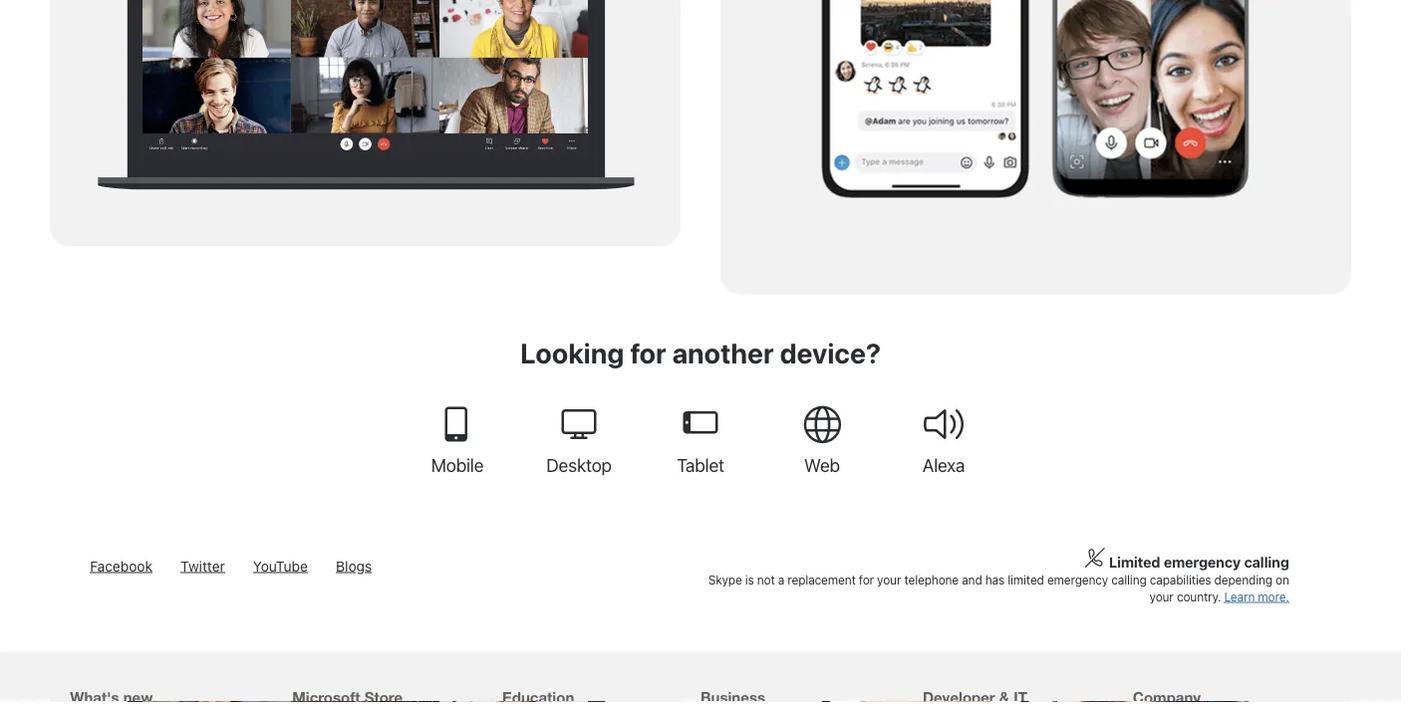 Task type: locate. For each thing, give the bounding box(es) containing it.

[[924, 404, 964, 444]]

6 heading from the left
[[1133, 652, 1319, 703]]

more.
[[1258, 590, 1290, 604]]

0 horizontal spatial your
[[877, 573, 901, 587]]

2  from the left
[[681, 404, 721, 444]]

blogs
[[336, 558, 372, 575]]

heading
[[70, 652, 268, 703], [292, 652, 479, 703], [502, 652, 689, 703], [701, 652, 899, 703], [923, 652, 1109, 703], [1133, 652, 1319, 703]]

1  from the left
[[438, 404, 477, 444]]

1 vertical spatial emergency
[[1048, 573, 1109, 587]]

a
[[778, 573, 785, 587]]

footer resource links element
[[0, 652, 1402, 703]]

emergency
[[1164, 554, 1241, 571], [1048, 573, 1109, 587]]

emergency up capabilities
[[1164, 554, 1241, 571]]

is
[[745, 573, 754, 587]]

for
[[630, 337, 666, 369], [859, 573, 874, 587]]

 up mobile at left
[[438, 404, 477, 444]]

1 horizontal spatial emergency
[[1164, 554, 1241, 571]]

for left another
[[630, 337, 666, 369]]

country.
[[1177, 590, 1221, 604]]

learn more. link
[[1225, 590, 1290, 604]]

depending
[[1215, 573, 1273, 587]]

0 vertical spatial your
[[877, 573, 901, 587]]

1 horizontal spatial 
[[681, 404, 721, 444]]

calling down limited on the bottom
[[1112, 573, 1147, 587]]

 for tablet
[[681, 404, 721, 444]]

for right replacement
[[859, 573, 874, 587]]

0 horizontal spatial for
[[630, 337, 666, 369]]

capabilities
[[1150, 573, 1212, 587]]

facebook link
[[90, 558, 152, 575]]

0 horizontal spatial 
[[438, 404, 477, 444]]

facebook
[[90, 558, 152, 575]]

1 vertical spatial calling
[[1112, 573, 1147, 587]]

another
[[672, 337, 774, 369]]

calling up on
[[1244, 554, 1290, 571]]

1 horizontal spatial your
[[1150, 590, 1174, 604]]

1 horizontal spatial calling
[[1244, 554, 1290, 571]]

0 vertical spatial for
[[630, 337, 666, 369]]

calling
[[1244, 554, 1290, 571], [1112, 573, 1147, 587]]

0 vertical spatial emergency
[[1164, 554, 1241, 571]]

skype
[[708, 573, 742, 587]]

tablet
[[677, 455, 725, 477]]

your down capabilities
[[1150, 590, 1174, 604]]


[[438, 404, 477, 444], [681, 404, 721, 444]]

looking for another device?
[[520, 337, 881, 369]]

1 horizontal spatial for
[[859, 573, 874, 587]]

1 vertical spatial for
[[859, 573, 874, 587]]

your left telephone
[[877, 573, 901, 587]]

your
[[877, 573, 901, 587], [1150, 590, 1174, 604]]

4 heading from the left
[[701, 652, 899, 703]]

 up tablet
[[681, 404, 721, 444]]

alexa
[[923, 455, 965, 477]]

and
[[962, 573, 982, 587]]

youtube
[[253, 558, 308, 575]]

1 vertical spatial your
[[1150, 590, 1174, 604]]

blogs link
[[336, 558, 372, 575]]

emergency right limited
[[1048, 573, 1109, 587]]

web
[[805, 455, 840, 477]]


[[802, 404, 842, 444]]



Task type: describe. For each thing, give the bounding box(es) containing it.
mobile
[[431, 455, 484, 477]]

limited emergency calling skype is not a replacement for your telephone and has limited emergency calling capabilities depending on your country.
[[708, 554, 1290, 604]]


[[559, 404, 599, 444]]

skype on mobile device image
[[822, 0, 1251, 203]]

0 horizontal spatial calling
[[1112, 573, 1147, 587]]

1 heading from the left
[[70, 652, 268, 703]]

for inside limited emergency calling skype is not a replacement for your telephone and has limited emergency calling capabilities depending on your country.
[[859, 573, 874, 587]]

0 vertical spatial calling
[[1244, 554, 1290, 571]]

looking
[[520, 337, 624, 369]]

has
[[986, 573, 1005, 587]]

0 horizontal spatial emergency
[[1048, 573, 1109, 587]]

not
[[757, 573, 775, 587]]

limited
[[1109, 554, 1161, 571]]

2 heading from the left
[[292, 652, 479, 703]]

device?
[[780, 337, 881, 369]]

twitter link
[[181, 558, 225, 575]]

youtube link
[[253, 558, 308, 575]]

desktop
[[546, 455, 612, 477]]

limited
[[1008, 573, 1044, 587]]

learn
[[1225, 590, 1255, 604]]

 for mobile
[[438, 404, 477, 444]]

on
[[1276, 573, 1290, 587]]

learn more.
[[1225, 590, 1290, 604]]

twitter
[[181, 558, 225, 575]]

telephone
[[905, 573, 959, 587]]

5 heading from the left
[[923, 652, 1109, 703]]

3 heading from the left
[[502, 652, 689, 703]]

replacement
[[788, 573, 856, 587]]



Task type: vqa. For each thing, say whether or not it's contained in the screenshot.
Modern corresponding to Translations
no



